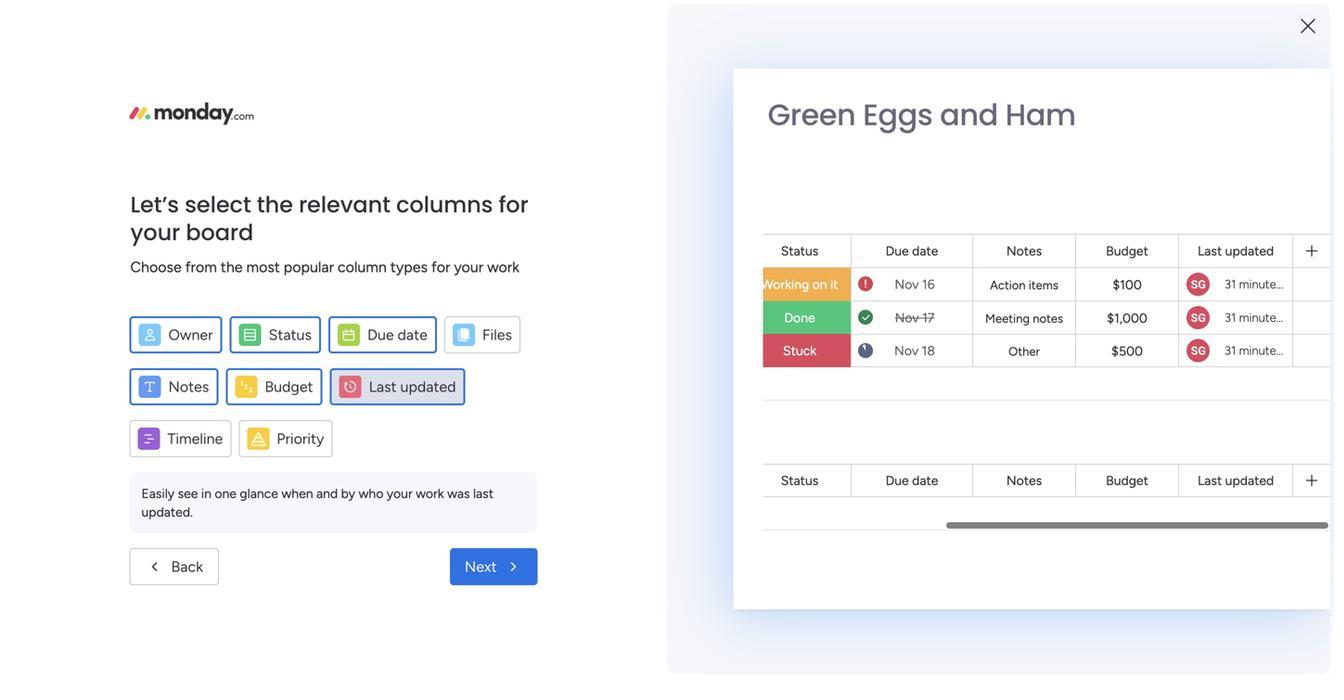 Task type: describe. For each thing, give the bounding box(es) containing it.
owner button
[[129, 317, 222, 354]]

join this workspace to create content.
[[33, 307, 204, 343]]

circle o image for upload
[[1056, 235, 1068, 249]]

undefined column icon image for last updated
[[339, 376, 362, 398]]

priority
[[277, 430, 324, 448]]

by
[[341, 486, 356, 502]]

request to join button
[[67, 368, 170, 398]]

budget button
[[226, 369, 323, 406]]

members
[[1150, 281, 1208, 297]]

popular
[[284, 259, 334, 276]]

timeline
[[168, 430, 223, 448]]

this
[[61, 307, 82, 323]]

email for resend email
[[840, 10, 873, 27]]

request
[[74, 375, 122, 391]]

next
[[465, 558, 497, 576]]

0 horizontal spatial work
[[333, 408, 362, 423]]

last updated inside button
[[369, 378, 456, 396]]

feedback
[[1097, 108, 1155, 125]]

to inside join this workspace to create content.
[[151, 307, 163, 323]]

v2 user feedback image
[[1044, 106, 1058, 127]]

updated.
[[142, 505, 193, 520]]

notifications
[[1176, 257, 1257, 274]]

1 horizontal spatial workspace
[[487, 408, 550, 423]]

explore templates
[[1108, 646, 1228, 664]]

choose from the most popular column types for your work
[[130, 259, 520, 276]]

install
[[1075, 328, 1111, 345]]

board
[[186, 217, 254, 248]]

notifications image
[[1009, 50, 1028, 69]]

explore templates button
[[1040, 637, 1296, 674]]

see
[[178, 486, 198, 502]]

2 vertical spatial due
[[886, 473, 909, 489]]

browse
[[21, 185, 64, 201]]

0 vertical spatial date
[[913, 243, 939, 259]]

browse workspaces
[[21, 185, 136, 201]]

our
[[1115, 328, 1138, 345]]

when
[[282, 486, 313, 502]]

address
[[976, 10, 1025, 27]]

invite team members (0/1) link
[[1056, 279, 1307, 300]]

address:
[[476, 10, 528, 27]]

visited
[[385, 189, 437, 209]]

0 vertical spatial last updated
[[1198, 243, 1275, 259]]

green eggs and ham
[[768, 94, 1077, 136]]

feed
[[373, 480, 408, 500]]

last inside 'last updated' button
[[369, 378, 397, 396]]

confirm
[[357, 10, 405, 27]]

change
[[888, 10, 936, 27]]

green
[[768, 94, 856, 136]]

2 vertical spatial last updated
[[1198, 473, 1275, 489]]

enable
[[1075, 257, 1117, 274]]

1 email from the left
[[439, 10, 472, 27]]

to inside button
[[126, 375, 138, 391]]

close recently visited image
[[287, 188, 309, 211]]

priority button
[[239, 421, 333, 458]]

templates inside boost your workflow in minutes with ready-made templates
[[1124, 606, 1190, 623]]

join
[[141, 375, 162, 391]]

the for most
[[221, 259, 243, 276]]

the for relevant
[[257, 189, 293, 220]]

2 vertical spatial due date
[[886, 473, 939, 489]]

Search in workspace field
[[39, 221, 155, 243]]

resend
[[790, 10, 837, 27]]

0 vertical spatial due date
[[886, 243, 939, 259]]

recently visited
[[313, 189, 437, 209]]

updated inside button
[[401, 378, 456, 396]]

2 vertical spatial budget
[[1107, 473, 1149, 489]]

work inside easily see in one glance when and by who your work was last updated.
[[416, 486, 444, 502]]

please
[[313, 10, 353, 27]]

project
[[337, 377, 387, 395]]

help image
[[1218, 50, 1236, 69]]

select
[[185, 189, 251, 220]]

date inside button
[[398, 326, 428, 344]]

0 vertical spatial status
[[781, 243, 819, 259]]

app
[[1187, 328, 1213, 345]]

made
[[1083, 606, 1120, 623]]

install our mobile app link
[[1056, 326, 1307, 347]]

profile
[[1140, 304, 1180, 321]]

columns
[[396, 189, 493, 220]]

main
[[456, 408, 484, 423]]

column
[[338, 259, 387, 276]]

resend email
[[790, 10, 873, 27]]

work management > main workspace
[[333, 408, 550, 423]]

ham
[[1006, 94, 1077, 136]]

2 vertical spatial last
[[1198, 473, 1223, 489]]

desktop
[[1120, 257, 1172, 274]]

2 horizontal spatial work
[[487, 259, 520, 276]]

files
[[483, 326, 512, 344]]

your right confirm
[[408, 10, 436, 27]]

apps image
[[1132, 50, 1150, 69]]

resend email link
[[790, 10, 873, 27]]

request to join
[[74, 375, 162, 391]]

for inside let's select the relevant columns for your board
[[499, 189, 529, 220]]

choose
[[130, 259, 182, 276]]

upload your photo link
[[1056, 231, 1307, 252]]

management
[[365, 408, 441, 423]]

component image
[[310, 405, 327, 422]]

change email address link
[[888, 10, 1025, 27]]

back
[[171, 558, 203, 576]]

0 vertical spatial due
[[886, 243, 909, 259]]

ready-
[[1040, 606, 1083, 623]]



Task type: vqa. For each thing, say whether or not it's contained in the screenshot.
updated.
yes



Task type: locate. For each thing, give the bounding box(es) containing it.
0 horizontal spatial undefined column icon image
[[247, 428, 269, 450]]

0 horizontal spatial the
[[221, 259, 243, 276]]

project management
[[337, 377, 480, 395]]

notes button
[[129, 369, 218, 406]]

1 vertical spatial to
[[126, 375, 138, 391]]

circle o image inside enable desktop notifications link
[[1056, 259, 1068, 273]]

install our mobile app
[[1075, 328, 1213, 345]]

date
[[913, 243, 939, 259], [398, 326, 428, 344], [913, 473, 939, 489]]

invite team members (0/1)
[[1075, 281, 1241, 297]]

search everything image
[[1177, 50, 1196, 69]]

undefined column icon image right "public board" image on the bottom left of page
[[339, 376, 362, 398]]

1 vertical spatial notes
[[168, 378, 209, 396]]

3 email from the left
[[940, 10, 972, 27]]

0 vertical spatial the
[[257, 189, 293, 220]]

circle o image for enable
[[1056, 259, 1068, 273]]

circle o image for complete
[[1056, 306, 1068, 320]]

for right types
[[432, 259, 451, 276]]

your right who
[[387, 486, 413, 502]]

1 vertical spatial the
[[221, 259, 243, 276]]

explore
[[1108, 646, 1158, 664]]

1 horizontal spatial in
[[1180, 583, 1192, 601]]

last
[[473, 486, 494, 502]]

invite
[[1075, 281, 1110, 297]]

last
[[1198, 243, 1223, 259], [369, 378, 397, 396], [1198, 473, 1223, 489]]

workspace
[[85, 307, 148, 323], [487, 408, 550, 423]]

1 vertical spatial date
[[398, 326, 428, 344]]

0
[[481, 482, 490, 498]]

for
[[499, 189, 529, 220], [432, 259, 451, 276]]

your inside easily see in one glance when and by who your work was last updated.
[[387, 486, 413, 502]]

workspace inside join this workspace to create content.
[[85, 307, 148, 323]]

3 circle o image from the top
[[1056, 282, 1068, 296]]

2 circle o image from the top
[[1056, 259, 1068, 273]]

files button
[[444, 317, 521, 354]]

email right resend at right top
[[840, 10, 873, 27]]

2 vertical spatial updated
[[1226, 473, 1275, 489]]

1 vertical spatial work
[[333, 408, 362, 423]]

your right types
[[454, 259, 484, 276]]

and inside easily see in one glance when and by who your work was last updated.
[[317, 486, 338, 502]]

email left address:
[[439, 10, 472, 27]]

the
[[257, 189, 293, 220], [221, 259, 243, 276]]

1 horizontal spatial the
[[257, 189, 293, 220]]

upload your photo
[[1075, 233, 1192, 250]]

status inside button
[[269, 326, 312, 344]]

workspaces
[[68, 185, 136, 201]]

2 vertical spatial work
[[416, 486, 444, 502]]

your inside let's select the relevant columns for your board
[[130, 217, 180, 248]]

give feedback
[[1065, 108, 1155, 125]]

circle o image inside invite team members (0/1) link
[[1056, 282, 1068, 296]]

0 horizontal spatial email
[[439, 10, 472, 27]]

back button
[[129, 549, 219, 586]]

0 vertical spatial budget
[[1107, 243, 1149, 259]]

email right the change
[[940, 10, 972, 27]]

budget inside "button"
[[265, 378, 313, 396]]

1 vertical spatial due
[[368, 326, 394, 344]]

owner
[[168, 326, 213, 344]]

to left 'create'
[[151, 307, 163, 323]]

1 vertical spatial workspace
[[487, 408, 550, 423]]

0 horizontal spatial for
[[432, 259, 451, 276]]

circle o image left the enable
[[1056, 259, 1068, 273]]

0 vertical spatial last
[[1198, 243, 1223, 259]]

2 vertical spatial status
[[781, 473, 819, 489]]

your inside boost your workflow in minutes with ready-made templates
[[1082, 583, 1112, 601]]

the inside let's select the relevant columns for your board
[[257, 189, 293, 220]]

email
[[439, 10, 472, 27], [840, 10, 873, 27], [940, 10, 972, 27]]

in
[[201, 486, 212, 502], [1180, 583, 1192, 601]]

last updated button
[[330, 369, 466, 406]]

content.
[[94, 328, 143, 343]]

and right eggs
[[941, 94, 999, 136]]

in left 'minutes'
[[1180, 583, 1192, 601]]

create
[[167, 307, 204, 323]]

undefined column icon image left priority
[[247, 428, 269, 450]]

circle o image inside complete profile link
[[1056, 306, 1068, 320]]

1 vertical spatial last updated
[[369, 378, 456, 396]]

to left join
[[126, 375, 138, 391]]

samiamgreeneggsnham27@gmail.com
[[531, 10, 773, 27]]

templates
[[1124, 606, 1190, 623], [1161, 646, 1228, 664]]

update
[[313, 480, 369, 500]]

circle o image
[[1056, 235, 1068, 249], [1056, 259, 1068, 273], [1056, 282, 1068, 296], [1056, 306, 1068, 320]]

notes inside button
[[168, 378, 209, 396]]

in inside boost your workflow in minutes with ready-made templates
[[1180, 583, 1192, 601]]

inbox image
[[1050, 50, 1068, 69]]

public board image
[[310, 376, 330, 396]]

1 vertical spatial in
[[1180, 583, 1192, 601]]

1 horizontal spatial for
[[499, 189, 529, 220]]

due
[[886, 243, 909, 259], [368, 326, 394, 344], [886, 473, 909, 489]]

0 vertical spatial for
[[499, 189, 529, 220]]

workflow
[[1115, 583, 1177, 601]]

email for change email address
[[940, 10, 972, 27]]

work up files
[[487, 259, 520, 276]]

the right from
[[221, 259, 243, 276]]

0 vertical spatial in
[[201, 486, 212, 502]]

most
[[246, 259, 280, 276]]

1 horizontal spatial email
[[840, 10, 873, 27]]

0 horizontal spatial workspace
[[85, 307, 148, 323]]

complete profile
[[1075, 304, 1180, 321]]

let's
[[130, 189, 179, 220]]

with
[[1252, 583, 1281, 601]]

0 horizontal spatial to
[[126, 375, 138, 391]]

templates down workflow
[[1124, 606, 1190, 623]]

next button
[[450, 549, 538, 586]]

the right select
[[257, 189, 293, 220]]

1 vertical spatial budget
[[265, 378, 313, 396]]

0 vertical spatial updated
[[1226, 243, 1275, 259]]

logo image
[[129, 103, 254, 125]]

invite members image
[[1091, 50, 1109, 69]]

undefined column icon image for priority
[[247, 428, 269, 450]]

templates inside button
[[1161, 646, 1228, 664]]

work left was
[[416, 486, 444, 502]]

minutes
[[1196, 583, 1249, 601]]

2 vertical spatial undefined column icon image
[[247, 428, 269, 450]]

in inside easily see in one glance when and by who your work was last updated.
[[201, 486, 212, 502]]

due date
[[886, 243, 939, 259], [368, 326, 428, 344], [886, 473, 939, 489]]

complete
[[1075, 304, 1137, 321]]

due date inside button
[[368, 326, 428, 344]]

1 vertical spatial undefined column icon image
[[339, 376, 362, 398]]

1 vertical spatial updated
[[401, 378, 456, 396]]

update feed (inbox)
[[313, 480, 468, 500]]

photo
[[1154, 233, 1192, 250]]

circle o image inside the upload your photo link
[[1056, 235, 1068, 249]]

undefined column icon image left files
[[453, 324, 475, 346]]

status
[[781, 243, 819, 259], [269, 326, 312, 344], [781, 473, 819, 489]]

types
[[391, 259, 428, 276]]

1 vertical spatial last
[[369, 378, 397, 396]]

upload
[[1075, 233, 1119, 250]]

mobile
[[1142, 328, 1184, 345]]

1 vertical spatial status
[[269, 326, 312, 344]]

1 vertical spatial templates
[[1161, 646, 1228, 664]]

1 horizontal spatial and
[[941, 94, 999, 136]]

0 vertical spatial templates
[[1124, 606, 1190, 623]]

updated
[[1226, 243, 1275, 259], [401, 378, 456, 396], [1226, 473, 1275, 489]]

0 vertical spatial to
[[151, 307, 163, 323]]

was
[[447, 486, 470, 502]]

4 circle o image from the top
[[1056, 306, 1068, 320]]

templates right explore
[[1161, 646, 1228, 664]]

circle o image
[[1056, 330, 1068, 344]]

relevant
[[299, 189, 391, 220]]

enable desktop notifications link
[[1056, 255, 1307, 276]]

team
[[1113, 281, 1147, 297]]

let's select the relevant columns for your board
[[130, 189, 529, 248]]

undefined column icon image inside "files" button
[[453, 324, 475, 346]]

eggs
[[863, 94, 933, 136]]

>
[[445, 408, 453, 423]]

notes
[[1007, 243, 1043, 259], [168, 378, 209, 396], [1007, 473, 1043, 489]]

1 horizontal spatial undefined column icon image
[[339, 376, 362, 398]]

2 horizontal spatial undefined column icon image
[[453, 324, 475, 346]]

undefined column icon image inside 'last updated' button
[[339, 376, 362, 398]]

0 vertical spatial workspace
[[85, 307, 148, 323]]

change email address
[[888, 10, 1025, 27]]

workspace up content.
[[85, 307, 148, 323]]

undefined column icon image
[[453, 324, 475, 346], [339, 376, 362, 398], [247, 428, 269, 450]]

undefined column icon image for files
[[453, 324, 475, 346]]

2 email from the left
[[840, 10, 873, 27]]

management
[[390, 377, 480, 395]]

2 vertical spatial notes
[[1007, 473, 1043, 489]]

2 horizontal spatial email
[[940, 10, 972, 27]]

2 vertical spatial date
[[913, 473, 939, 489]]

your up choose
[[130, 217, 180, 248]]

from
[[185, 259, 217, 276]]

workspace right main
[[487, 408, 550, 423]]

in right see
[[201, 486, 212, 502]]

for right columns
[[499, 189, 529, 220]]

easily see in one glance when and by who your work was last updated.
[[142, 486, 494, 520]]

circle o image for invite
[[1056, 282, 1068, 296]]

0 vertical spatial work
[[487, 259, 520, 276]]

enable desktop notifications
[[1075, 257, 1257, 274]]

timeline button
[[129, 421, 231, 458]]

work right component icon
[[333, 408, 362, 423]]

join
[[33, 307, 57, 323]]

and left by
[[317, 486, 338, 502]]

one
[[215, 486, 237, 502]]

your
[[408, 10, 436, 27], [130, 217, 180, 248], [454, 259, 484, 276], [387, 486, 413, 502], [1082, 583, 1112, 601]]

your up made
[[1082, 583, 1112, 601]]

who
[[359, 486, 384, 502]]

circle o image up circle o icon
[[1056, 306, 1068, 320]]

circle o image left 'invite'
[[1056, 282, 1068, 296]]

1 vertical spatial for
[[432, 259, 451, 276]]

sam green image
[[1283, 45, 1313, 74]]

due inside button
[[368, 326, 394, 344]]

0 vertical spatial notes
[[1007, 243, 1043, 259]]

easily
[[142, 486, 175, 502]]

0 horizontal spatial in
[[201, 486, 212, 502]]

1 vertical spatial due date
[[368, 326, 428, 344]]

undefined column icon image inside priority button
[[247, 428, 269, 450]]

1 vertical spatial and
[[317, 486, 338, 502]]

1 horizontal spatial to
[[151, 307, 163, 323]]

0 vertical spatial and
[[941, 94, 999, 136]]

please confirm your email address: samiamgreeneggsnham27@gmail.com
[[313, 10, 773, 27]]

1 horizontal spatial work
[[416, 486, 444, 502]]

0 vertical spatial undefined column icon image
[[453, 324, 475, 346]]

0 horizontal spatial and
[[317, 486, 338, 502]]

circle o image left 'upload'
[[1056, 235, 1068, 249]]

open update feed (inbox) image
[[287, 479, 309, 501]]

(inbox)
[[412, 480, 468, 500]]

1 circle o image from the top
[[1056, 235, 1068, 249]]

templates image image
[[1045, 438, 1290, 566]]

boost your workflow in minutes with ready-made templates
[[1040, 583, 1281, 623]]



